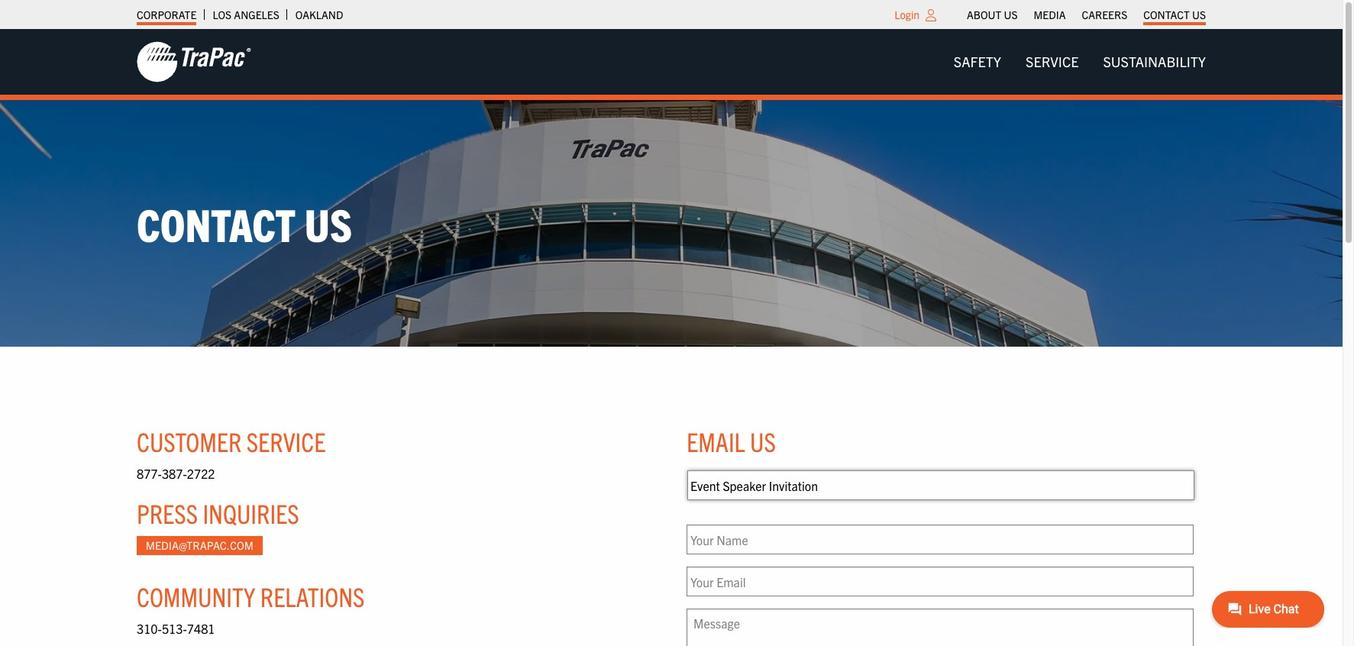 Task type: describe. For each thing, give the bounding box(es) containing it.
email us
[[687, 425, 776, 458]]

387-
[[162, 466, 187, 481]]

310-513-7481
[[137, 621, 215, 637]]

careers link
[[1082, 4, 1128, 25]]

about
[[967, 8, 1002, 21]]

877-387-2722
[[137, 466, 215, 481]]

2722
[[187, 466, 215, 481]]

1 horizontal spatial contact us
[[1144, 8, 1206, 21]]

media
[[1034, 8, 1066, 21]]

customer service
[[137, 425, 326, 458]]

contact us link
[[1144, 4, 1206, 25]]

513-
[[162, 621, 187, 637]]

corporate image
[[137, 40, 251, 83]]

0 horizontal spatial service
[[247, 425, 326, 458]]

service link
[[1014, 46, 1091, 77]]

sustainability
[[1104, 53, 1206, 70]]

community relations
[[137, 580, 365, 613]]

0 vertical spatial contact
[[1144, 8, 1190, 21]]

community
[[137, 580, 255, 613]]

inquiries
[[203, 496, 299, 529]]

Message text field
[[687, 609, 1194, 646]]

about us link
[[967, 4, 1018, 25]]

press
[[137, 496, 198, 529]]

0 horizontal spatial contact us
[[137, 196, 352, 251]]

310-
[[137, 621, 162, 637]]

los angeles
[[213, 8, 279, 21]]

Your Name text field
[[687, 525, 1194, 555]]

safety link
[[942, 46, 1014, 77]]

press inquiries
[[137, 496, 299, 529]]

login
[[895, 8, 920, 21]]



Task type: vqa. For each thing, say whether or not it's contained in the screenshot.
TEU
no



Task type: locate. For each thing, give the bounding box(es) containing it.
1 horizontal spatial service
[[1026, 53, 1079, 70]]

corporate
[[137, 8, 197, 21]]

contact us
[[1144, 8, 1206, 21], [137, 196, 352, 251]]

login link
[[895, 8, 920, 21]]

oakland
[[296, 8, 343, 21]]

menu bar containing safety
[[942, 46, 1219, 77]]

menu bar up service "link"
[[959, 4, 1214, 25]]

1 horizontal spatial contact
[[1144, 8, 1190, 21]]

7481
[[187, 621, 215, 637]]

corporate link
[[137, 4, 197, 25]]

light image
[[926, 9, 937, 21]]

0 vertical spatial service
[[1026, 53, 1079, 70]]

contact
[[1144, 8, 1190, 21], [137, 196, 296, 251]]

los angeles link
[[213, 4, 279, 25]]

us
[[1004, 8, 1018, 21], [1193, 8, 1206, 21], [305, 196, 352, 251], [750, 425, 776, 458]]

careers
[[1082, 8, 1128, 21]]

menu bar
[[959, 4, 1214, 25], [942, 46, 1219, 77]]

0 horizontal spatial contact
[[137, 196, 296, 251]]

Your Email text field
[[687, 567, 1194, 597]]

oakland link
[[296, 4, 343, 25]]

1 vertical spatial service
[[247, 425, 326, 458]]

media link
[[1034, 4, 1066, 25]]

1 vertical spatial menu bar
[[942, 46, 1219, 77]]

media@trapac.com link
[[137, 536, 263, 555]]

media@trapac.com
[[146, 539, 254, 553]]

about us
[[967, 8, 1018, 21]]

safety
[[954, 53, 1002, 70]]

1 vertical spatial contact us
[[137, 196, 352, 251]]

los
[[213, 8, 232, 21]]

service
[[1026, 53, 1079, 70], [247, 425, 326, 458]]

menu bar down careers link
[[942, 46, 1219, 77]]

service inside "link"
[[1026, 53, 1079, 70]]

relations
[[260, 580, 365, 613]]

customer
[[137, 425, 242, 458]]

1 vertical spatial contact
[[137, 196, 296, 251]]

email
[[687, 425, 745, 458]]

0 vertical spatial menu bar
[[959, 4, 1214, 25]]

angeles
[[234, 8, 279, 21]]

0 vertical spatial contact us
[[1144, 8, 1206, 21]]

877-
[[137, 466, 162, 481]]

sustainability link
[[1091, 46, 1219, 77]]

menu bar containing about us
[[959, 4, 1214, 25]]



